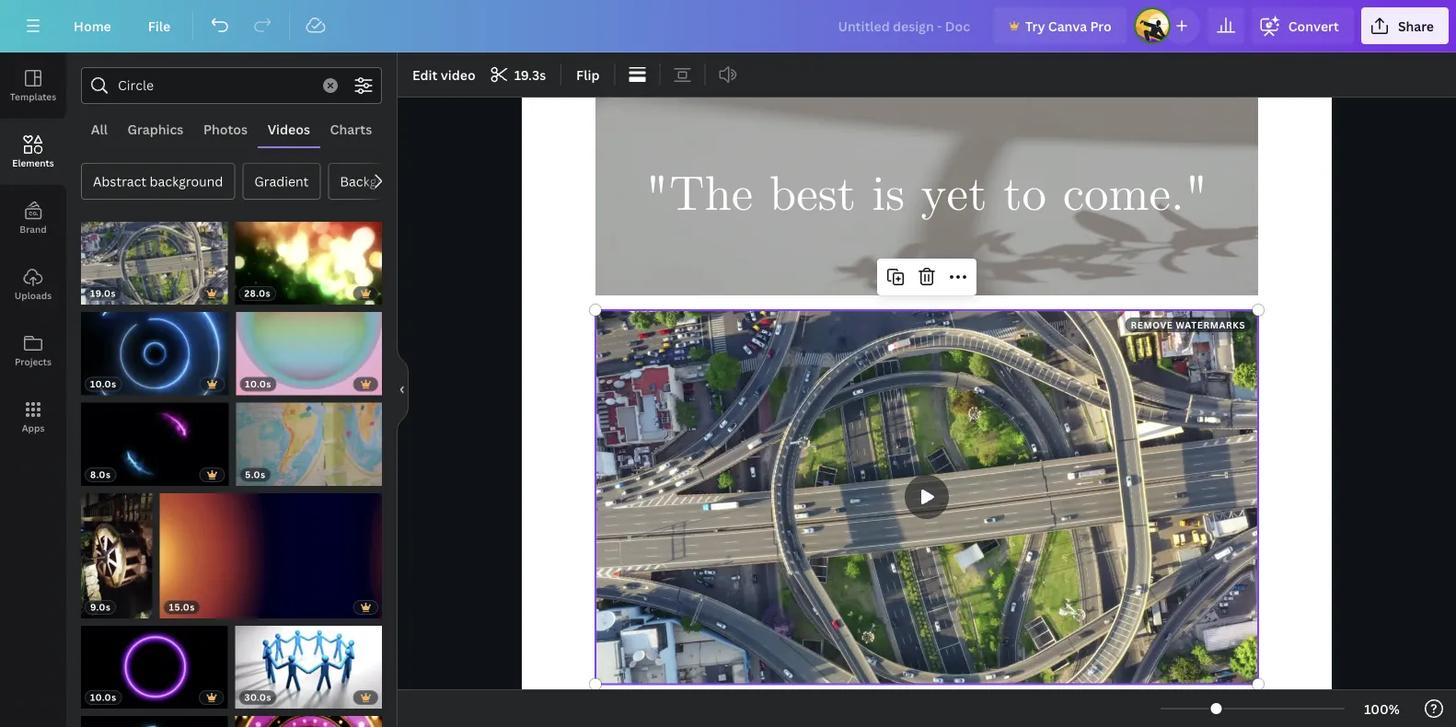 Task type: describe. For each thing, give the bounding box(es) containing it.
9.0s
[[90, 601, 111, 614]]

pro
[[1091, 17, 1112, 35]]

share button
[[1362, 7, 1450, 44]]

charts
[[330, 120, 372, 138]]

remove watermarks button
[[1126, 318, 1252, 332]]

videos
[[268, 120, 310, 138]]

try canva pro
[[1026, 17, 1112, 35]]

share
[[1399, 17, 1435, 35]]

remove watermarks
[[1131, 319, 1246, 331]]

28.0s group
[[235, 211, 382, 305]]

2 group from the left
[[235, 706, 382, 728]]

10.0s up 5.0s group
[[245, 378, 272, 390]]

video
[[441, 66, 476, 83]]

flip button
[[569, 60, 607, 89]]

Search elements search field
[[118, 68, 312, 103]]

5.0s
[[245, 469, 266, 481]]

come."
[[1063, 164, 1209, 228]]

brand
[[20, 223, 47, 235]]

10.0s group down 28.0s
[[236, 301, 382, 396]]

flip
[[577, 66, 600, 83]]

8.0s group
[[81, 392, 229, 486]]

19.3s button
[[485, 60, 554, 89]]

30.0s
[[245, 692, 272, 704]]

side panel tab list
[[0, 52, 66, 450]]

videos button
[[258, 111, 320, 146]]

photos button
[[193, 111, 258, 146]]

gradient
[[255, 173, 309, 190]]

file button
[[133, 7, 185, 44]]

gradient button
[[243, 163, 321, 200]]

templates button
[[0, 52, 66, 119]]

10.0s for 30.0s
[[90, 692, 117, 704]]

"the
[[645, 164, 754, 228]]

is
[[873, 164, 905, 228]]

8.0s
[[90, 469, 111, 481]]

elements
[[12, 157, 54, 169]]

10.0s for 10.0s
[[90, 378, 117, 390]]

main menu bar
[[0, 0, 1457, 52]]

uploads button
[[0, 251, 66, 318]]

home link
[[59, 7, 126, 44]]

30.0s group
[[235, 615, 382, 709]]

19.0s
[[90, 287, 116, 300]]

19.3s
[[514, 66, 546, 83]]

charts button
[[320, 111, 382, 146]]

edit video
[[413, 66, 476, 83]]

Design title text field
[[824, 7, 987, 44]]



Task type: locate. For each thing, give the bounding box(es) containing it.
10.0s group for 30.0s
[[81, 615, 228, 709]]

15.0s
[[169, 601, 195, 614]]

10.0s
[[90, 378, 117, 390], [245, 378, 272, 390], [90, 692, 117, 704]]

watermarks
[[1176, 319, 1246, 331]]

background
[[340, 173, 414, 190]]

28.0s
[[245, 287, 271, 300]]

uploads
[[15, 289, 52, 302]]

background
[[150, 173, 223, 190]]

all button
[[81, 111, 118, 146]]

15.0s group
[[160, 483, 382, 619]]

projects
[[15, 355, 52, 368]]

10.0s up 8.0s group
[[90, 378, 117, 390]]

edit
[[413, 66, 438, 83]]

graphics button
[[118, 111, 193, 146]]

1 horizontal spatial group
[[235, 706, 382, 728]]

hide image
[[397, 346, 409, 434]]

10.0s group
[[81, 301, 229, 396], [236, 301, 382, 396], [81, 615, 228, 709]]

5.0s group
[[236, 392, 382, 486]]

projects button
[[0, 318, 66, 384]]

100%
[[1365, 700, 1401, 718]]

best
[[770, 164, 856, 228]]

convert button
[[1252, 7, 1355, 44]]

group
[[81, 706, 228, 728], [235, 706, 382, 728]]

abstract
[[93, 173, 147, 190]]

10.0s group for 10.0s
[[81, 301, 229, 396]]

remove
[[1131, 319, 1174, 331]]

graphics
[[128, 120, 184, 138]]

home
[[74, 17, 111, 35]]

"the best is yet to come."
[[645, 164, 1209, 228]]

abstract background
[[93, 173, 223, 190]]

1 group from the left
[[81, 706, 228, 728]]

photos
[[203, 120, 248, 138]]

10.0s group down 19.0s
[[81, 301, 229, 396]]

0 horizontal spatial group
[[81, 706, 228, 728]]

yet
[[921, 164, 988, 228]]

try canva pro button
[[995, 7, 1127, 44]]

10.0s group down 15.0s
[[81, 615, 228, 709]]

canva
[[1049, 17, 1088, 35]]

brand button
[[0, 185, 66, 251]]

19.0s group
[[81, 211, 228, 305]]

background button
[[328, 163, 426, 200]]

apps
[[22, 422, 45, 434]]

try
[[1026, 17, 1046, 35]]

to
[[1004, 164, 1047, 228]]

templates
[[10, 90, 56, 103]]

convert
[[1289, 17, 1340, 35]]

10.0s down 9.0s
[[90, 692, 117, 704]]

elements button
[[0, 119, 66, 185]]

file
[[148, 17, 171, 35]]

abstract background button
[[81, 163, 235, 200]]

edit video button
[[405, 60, 483, 89]]

9.0s group
[[81, 483, 153, 619]]

apps button
[[0, 384, 66, 450]]

all
[[91, 120, 108, 138]]

100% button
[[1353, 694, 1413, 724]]



Task type: vqa. For each thing, say whether or not it's contained in the screenshot.
ELEMENTS
yes



